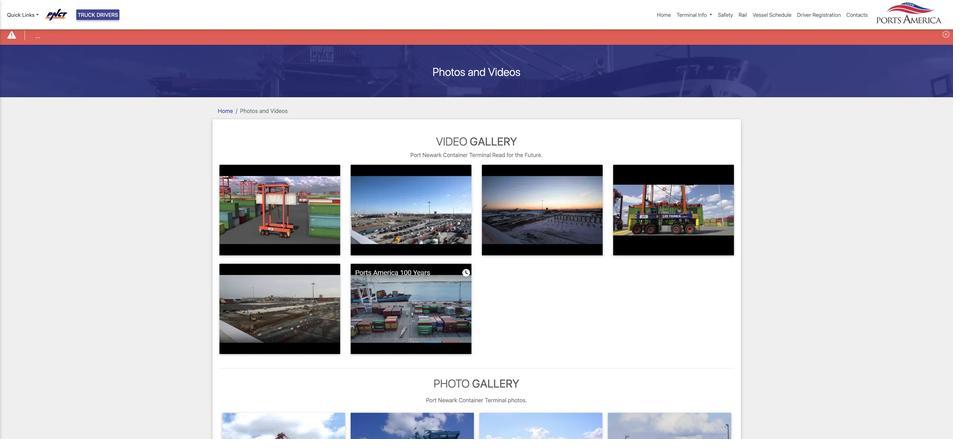 Task type: describe. For each thing, give the bounding box(es) containing it.
registration
[[813, 12, 842, 18]]

...
[[35, 33, 40, 39]]

1 horizontal spatial photos and videos
[[433, 65, 521, 78]]

0 vertical spatial videos
[[489, 65, 521, 78]]

rail link
[[736, 8, 750, 22]]

... link
[[35, 32, 40, 40]]

0 vertical spatial home
[[658, 12, 672, 18]]

0 horizontal spatial photos
[[240, 108, 258, 114]]

for
[[507, 152, 514, 158]]

port newark container terminal read for the future.
[[411, 152, 543, 158]]

truck drivers link
[[76, 9, 120, 20]]

terminal info link
[[674, 8, 716, 22]]

newark for port newark container terminal read for the future.
[[423, 152, 442, 158]]

drivers
[[97, 12, 118, 18]]

video
[[436, 135, 468, 148]]

driver
[[798, 12, 812, 18]]

0 horizontal spatial home link
[[218, 108, 233, 114]]

0 vertical spatial and
[[468, 65, 486, 78]]

contacts link
[[844, 8, 871, 22]]

safety link
[[716, 8, 736, 22]]

truck
[[78, 12, 95, 18]]

1 vertical spatial and
[[260, 108, 269, 114]]



Task type: vqa. For each thing, say whether or not it's contained in the screenshot.
Voyage Number
no



Task type: locate. For each thing, give the bounding box(es) containing it.
info
[[699, 12, 708, 18]]

1 vertical spatial terminal
[[470, 152, 491, 158]]

1 horizontal spatial and
[[468, 65, 486, 78]]

0 vertical spatial photos and videos
[[433, 65, 521, 78]]

0 horizontal spatial and
[[260, 108, 269, 114]]

1 horizontal spatial home link
[[655, 8, 674, 22]]

rail
[[739, 12, 748, 18]]

1 vertical spatial gallery
[[472, 377, 520, 391]]

gallery for video gallery
[[470, 135, 518, 148]]

0 vertical spatial gallery
[[470, 135, 518, 148]]

1 vertical spatial videos
[[271, 108, 288, 114]]

0 horizontal spatial home
[[218, 108, 233, 114]]

photos and videos
[[433, 65, 521, 78], [240, 108, 288, 114]]

terminal for port newark container terminal read for the future.
[[470, 152, 491, 158]]

contacts
[[847, 12, 869, 18]]

driver registration link
[[795, 8, 844, 22]]

gallery
[[470, 135, 518, 148], [472, 377, 520, 391]]

0 horizontal spatial port
[[411, 152, 421, 158]]

terminal down video gallery
[[470, 152, 491, 158]]

port for port newark container terminal read for the future.
[[411, 152, 421, 158]]

container down video at the left
[[443, 152, 468, 158]]

gallery for photo gallery
[[472, 377, 520, 391]]

terminal info
[[677, 12, 708, 18]]

close image
[[943, 31, 950, 38]]

newark
[[423, 152, 442, 158], [438, 398, 458, 404]]

newark down photo at left bottom
[[438, 398, 458, 404]]

future.
[[525, 152, 543, 158]]

videos
[[489, 65, 521, 78], [271, 108, 288, 114]]

1 horizontal spatial photos
[[433, 65, 466, 78]]

terminal
[[677, 12, 697, 18], [470, 152, 491, 158], [485, 398, 507, 404]]

vessel
[[753, 12, 769, 18]]

1 vertical spatial photos
[[240, 108, 258, 114]]

1 vertical spatial home
[[218, 108, 233, 114]]

1 horizontal spatial home
[[658, 12, 672, 18]]

quick
[[7, 12, 21, 18]]

1 horizontal spatial videos
[[489, 65, 521, 78]]

terminal left photos.
[[485, 398, 507, 404]]

gallery up read
[[470, 135, 518, 148]]

1 vertical spatial home link
[[218, 108, 233, 114]]

safety
[[719, 12, 734, 18]]

container for photos.
[[459, 398, 484, 404]]

vessel schedule link
[[750, 8, 795, 22]]

driver registration
[[798, 12, 842, 18]]

port
[[411, 152, 421, 158], [426, 398, 437, 404]]

0 vertical spatial photos
[[433, 65, 466, 78]]

terminal for port newark container terminal photos.
[[485, 398, 507, 404]]

terminal left info
[[677, 12, 697, 18]]

video image
[[219, 165, 340, 256], [351, 165, 472, 256], [482, 165, 603, 256], [614, 165, 734, 256], [219, 264, 340, 355], [351, 264, 472, 355]]

2 vertical spatial terminal
[[485, 398, 507, 404]]

1 horizontal spatial port
[[426, 398, 437, 404]]

port newark container terminal photos.
[[426, 398, 528, 404]]

0 vertical spatial home link
[[655, 8, 674, 22]]

0 vertical spatial container
[[443, 152, 468, 158]]

newark for port newark container terminal photos.
[[438, 398, 458, 404]]

gallery up the "port newark container terminal photos."
[[472, 377, 520, 391]]

0 horizontal spatial videos
[[271, 108, 288, 114]]

photos.
[[508, 398, 528, 404]]

photo
[[434, 377, 470, 391]]

newark down video at the left
[[423, 152, 442, 158]]

1 vertical spatial container
[[459, 398, 484, 404]]

0 horizontal spatial photos and videos
[[240, 108, 288, 114]]

1 vertical spatial port
[[426, 398, 437, 404]]

1 vertical spatial photos and videos
[[240, 108, 288, 114]]

terminal inside "link"
[[677, 12, 697, 18]]

port for port newark container terminal photos.
[[426, 398, 437, 404]]

... alert
[[0, 26, 954, 45]]

quick links
[[7, 12, 35, 18]]

home
[[658, 12, 672, 18], [218, 108, 233, 114]]

photos
[[433, 65, 466, 78], [240, 108, 258, 114]]

0 vertical spatial terminal
[[677, 12, 697, 18]]

links
[[22, 12, 35, 18]]

quick links link
[[7, 11, 39, 19]]

container for read
[[443, 152, 468, 158]]

0 vertical spatial newark
[[423, 152, 442, 158]]

container down photo gallery
[[459, 398, 484, 404]]

home link
[[655, 8, 674, 22], [218, 108, 233, 114]]

vessel schedule
[[753, 12, 792, 18]]

read
[[493, 152, 506, 158]]

0 vertical spatial port
[[411, 152, 421, 158]]

video gallery
[[436, 135, 518, 148]]

the
[[516, 152, 524, 158]]

and
[[468, 65, 486, 78], [260, 108, 269, 114]]

1 vertical spatial newark
[[438, 398, 458, 404]]

photo gallery
[[434, 377, 520, 391]]

schedule
[[770, 12, 792, 18]]

truck drivers
[[78, 12, 118, 18]]

container
[[443, 152, 468, 158], [459, 398, 484, 404]]



